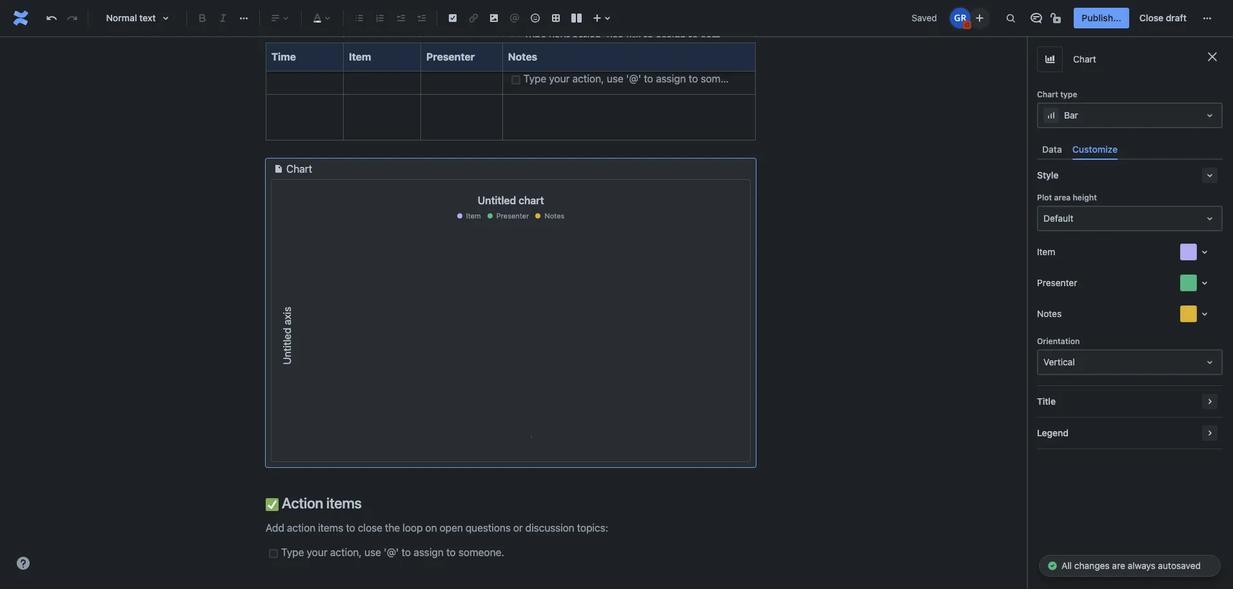 Task type: locate. For each thing, give the bounding box(es) containing it.
open image
[[1203, 108, 1218, 123], [1203, 355, 1218, 370]]

item
[[349, 51, 371, 63], [466, 212, 481, 220], [1037, 247, 1056, 258]]

2 horizontal spatial chart
[[1074, 54, 1097, 65]]

time
[[272, 51, 296, 63]]

1 vertical spatial chart image
[[271, 162, 286, 177]]

1 expand image from the top
[[1203, 394, 1218, 410]]

0 vertical spatial notes
[[508, 51, 538, 63]]

normal text
[[106, 12, 156, 23]]

chart image
[[1043, 52, 1058, 67], [271, 162, 286, 177]]

presenter up orientation
[[1037, 278, 1078, 289]]

orientation element
[[1037, 350, 1223, 376]]

0 vertical spatial chart
[[1074, 54, 1097, 65]]

autosaved
[[1158, 561, 1201, 572]]

open image for orientation
[[1203, 355, 1218, 370]]

close image
[[1205, 49, 1221, 65]]

2 horizontal spatial notes
[[1037, 309, 1062, 319]]

action items
[[279, 495, 362, 512]]

bar chart image
[[1044, 108, 1059, 123]]

1 horizontal spatial notes
[[545, 212, 565, 220]]

orientation
[[1037, 337, 1080, 347]]

1 horizontal spatial chart
[[1037, 90, 1059, 99]]

publish... button
[[1074, 8, 1130, 28]]

notes
[[508, 51, 538, 63], [545, 212, 565, 220], [1037, 309, 1062, 319]]

presenter down action item icon
[[426, 51, 475, 63]]

chart type
[[1037, 90, 1078, 99]]

action
[[282, 495, 323, 512]]

:white_check_mark: image
[[266, 498, 279, 511]]

1 horizontal spatial presenter
[[497, 212, 529, 220]]

vertical
[[1044, 357, 1075, 368]]

2 expand image from the top
[[1203, 426, 1218, 441]]

close draft
[[1140, 12, 1187, 23]]

add image, video, or file image
[[486, 10, 502, 26]]

presenter image
[[1197, 276, 1213, 291]]

0 horizontal spatial chart
[[286, 164, 312, 175]]

open image inside chart type element
[[1203, 108, 1218, 123]]

2 vertical spatial chart
[[286, 164, 312, 175]]

all changes are always autosaved
[[1062, 561, 1201, 572]]

Orientation text field
[[1044, 356, 1046, 369]]

1 open image from the top
[[1203, 108, 1218, 123]]

confluence image
[[10, 8, 31, 28], [10, 8, 31, 28]]

open image down "notes" icon
[[1203, 355, 1218, 370]]

2 horizontal spatial presenter
[[1037, 278, 1078, 289]]

open image for chart type
[[1203, 108, 1218, 123]]

1 vertical spatial presenter
[[497, 212, 529, 220]]

close
[[1140, 12, 1164, 23]]

item down plot area height text field
[[1037, 247, 1056, 258]]

tab list
[[1037, 139, 1223, 160]]

plot area height
[[1037, 193, 1097, 203]]

untitled chart
[[478, 195, 544, 207]]

chart for untitled chart
[[286, 164, 312, 175]]

xychart image
[[272, 224, 750, 449]]

saving image
[[1048, 561, 1058, 572]]

1 vertical spatial expand image
[[1203, 426, 1218, 441]]

presenter down untitled chart
[[497, 212, 529, 220]]

changes
[[1075, 561, 1110, 572]]

close draft button
[[1132, 8, 1195, 28]]

1 vertical spatial open image
[[1203, 355, 1218, 370]]

more formatting image
[[236, 10, 252, 26]]

plot area height element
[[1037, 206, 1223, 232]]

always
[[1128, 561, 1156, 572]]

item image
[[1197, 245, 1213, 260]]

untitled
[[478, 195, 516, 207]]

mention image
[[507, 10, 523, 26]]

0 vertical spatial expand image
[[1203, 394, 1218, 410]]

0 vertical spatial open image
[[1203, 108, 1218, 123]]

2 open image from the top
[[1203, 355, 1218, 370]]

italic ⌘i image
[[215, 10, 231, 26]]

bullet list ⌘⇧8 image
[[352, 10, 367, 26]]

2 vertical spatial presenter
[[1037, 278, 1078, 289]]

bold ⌘b image
[[195, 10, 210, 26]]

find and replace image
[[1003, 10, 1019, 26]]

plot
[[1037, 193, 1052, 203]]

0 vertical spatial chart image
[[1043, 52, 1058, 67]]

1 vertical spatial notes
[[545, 212, 565, 220]]

bar
[[1065, 110, 1079, 121]]

1 horizontal spatial chart image
[[1043, 52, 1058, 67]]

expand image
[[1203, 394, 1218, 410], [1203, 426, 1218, 441]]

item down untitled
[[466, 212, 481, 220]]

0 vertical spatial item
[[349, 51, 371, 63]]

chart image for chart
[[1043, 52, 1058, 67]]

0 horizontal spatial chart image
[[271, 162, 286, 177]]

draft
[[1166, 12, 1187, 23]]

saved
[[912, 12, 938, 23]]

presenter
[[426, 51, 475, 63], [497, 212, 529, 220], [1037, 278, 1078, 289]]

data
[[1043, 144, 1062, 155]]

:white_check_mark: image
[[266, 498, 279, 511]]

item down bullet list ⌘⇧8 icon
[[349, 51, 371, 63]]

open image down the close image
[[1203, 108, 1218, 123]]

1 vertical spatial item
[[466, 212, 481, 220]]

0 horizontal spatial notes
[[508, 51, 538, 63]]

chart type element
[[1037, 103, 1223, 128]]

1 horizontal spatial item
[[466, 212, 481, 220]]

0 vertical spatial presenter
[[426, 51, 475, 63]]

chart
[[1074, 54, 1097, 65], [1037, 90, 1059, 99], [286, 164, 312, 175]]

2 horizontal spatial item
[[1037, 247, 1056, 258]]

open image inside orientation element
[[1203, 355, 1218, 370]]



Task type: describe. For each thing, give the bounding box(es) containing it.
expand image for title
[[1203, 394, 1218, 410]]

publish...
[[1082, 12, 1122, 23]]

0 horizontal spatial item
[[349, 51, 371, 63]]

redo ⌘⇧z image
[[65, 10, 80, 26]]

notes image
[[1197, 307, 1213, 322]]

all
[[1062, 561, 1072, 572]]

height
[[1073, 193, 1097, 203]]

no restrictions image
[[1050, 10, 1065, 26]]

more image
[[1200, 10, 1216, 26]]

emoji image
[[528, 10, 543, 26]]

indent tab image
[[414, 10, 429, 26]]

numbered list ⌘⇧7 image
[[372, 10, 388, 26]]

0 horizontal spatial presenter
[[426, 51, 475, 63]]

Chart type text field
[[1044, 109, 1046, 122]]

action item image
[[445, 10, 461, 26]]

layouts image
[[569, 10, 585, 26]]

items
[[326, 495, 362, 512]]

tab list containing data
[[1037, 139, 1223, 160]]

area
[[1055, 193, 1071, 203]]

comment icon image
[[1029, 10, 1045, 26]]

chart for chart type
[[1074, 54, 1097, 65]]

are
[[1113, 561, 1126, 572]]

normal text button
[[94, 4, 181, 32]]

2 vertical spatial item
[[1037, 247, 1056, 258]]

Plot area height text field
[[1044, 212, 1046, 225]]

text
[[139, 12, 156, 23]]

open image
[[1203, 211, 1218, 227]]

outdent ⇧tab image
[[393, 10, 408, 26]]

style
[[1037, 170, 1059, 181]]

undo ⌘z image
[[44, 10, 59, 26]]

help image
[[15, 556, 31, 572]]

greg robinson image
[[951, 8, 971, 28]]

expand image for legend
[[1203, 426, 1218, 441]]

1 vertical spatial chart
[[1037, 90, 1059, 99]]

chart image for untitled
[[271, 162, 286, 177]]

default
[[1044, 213, 1074, 224]]

invite to edit image
[[973, 10, 988, 25]]

2 vertical spatial notes
[[1037, 309, 1062, 319]]

legend
[[1037, 428, 1069, 439]]

collapse image
[[1203, 168, 1218, 183]]

title
[[1037, 396, 1056, 407]]

type
[[1061, 90, 1078, 99]]

link image
[[466, 10, 481, 26]]

chart
[[519, 195, 544, 207]]

customize
[[1073, 144, 1118, 155]]

normal
[[106, 12, 137, 23]]

table image
[[548, 10, 564, 26]]



Task type: vqa. For each thing, say whether or not it's contained in the screenshot.
left list
no



